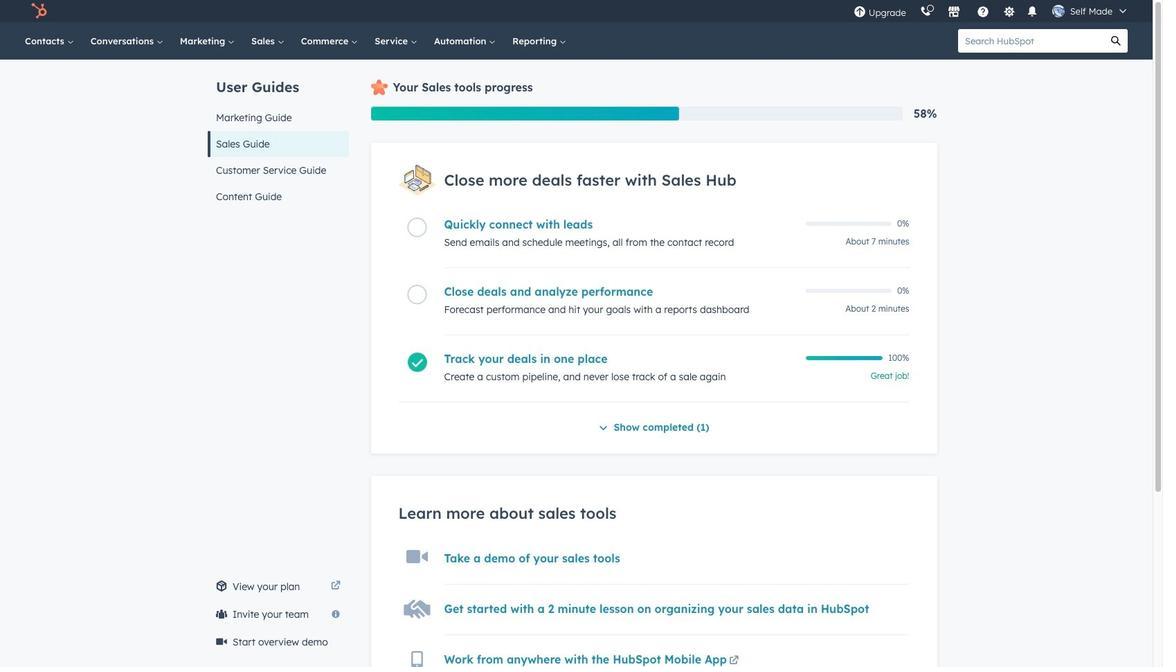 Task type: describe. For each thing, give the bounding box(es) containing it.
[object object] complete progress bar
[[806, 356, 883, 360]]

link opens in a new window image
[[331, 581, 340, 592]]

Search HubSpot search field
[[959, 29, 1105, 53]]

marketplaces image
[[948, 6, 961, 19]]

user guides element
[[207, 60, 349, 210]]



Task type: locate. For each thing, give the bounding box(es) containing it.
link opens in a new window image
[[331, 578, 340, 595], [730, 653, 739, 667], [730, 656, 739, 666]]

menu
[[847, 0, 1137, 22]]

ruby anderson image
[[1053, 5, 1065, 17]]

progress bar
[[371, 107, 680, 121]]



